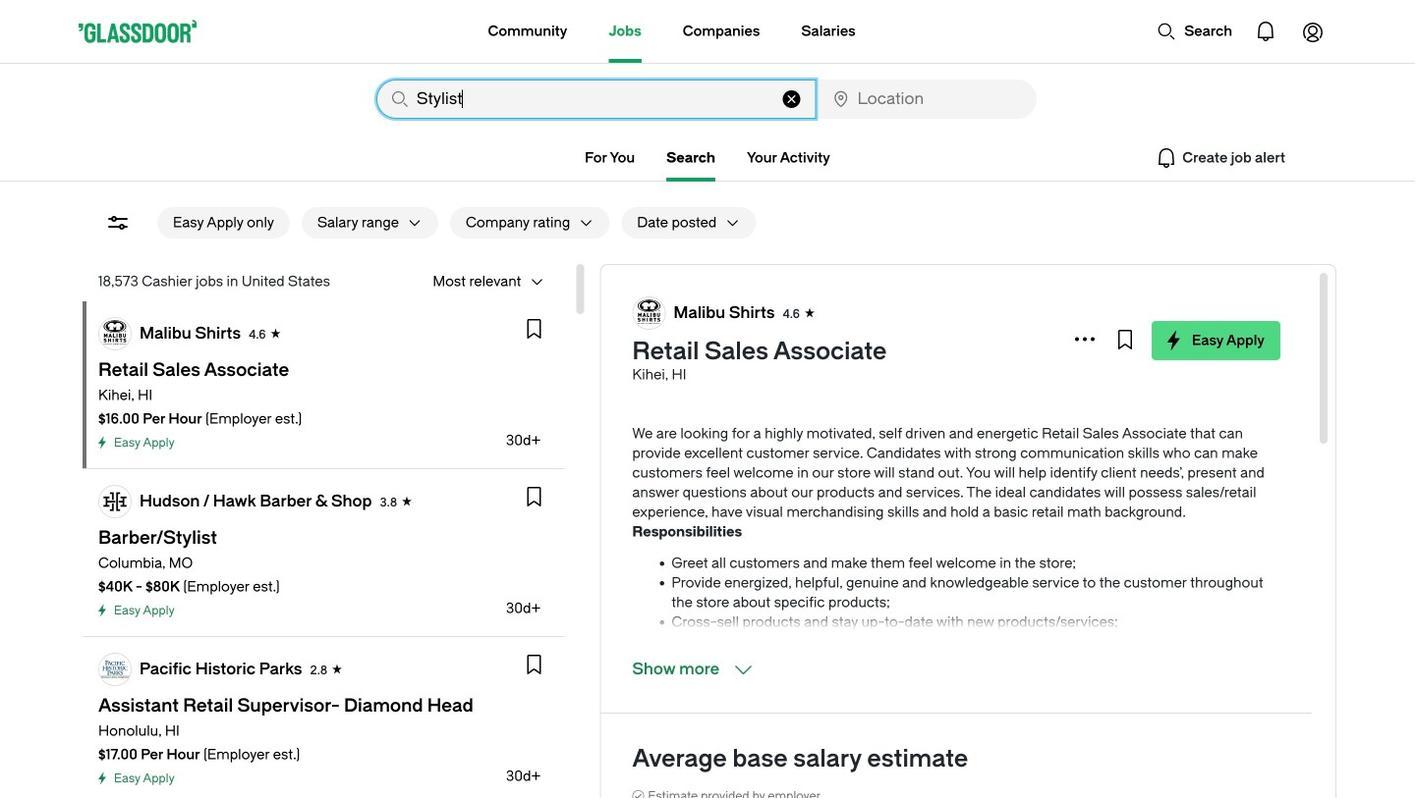 Task type: describe. For each thing, give the bounding box(es) containing it.
malibu shirts logo image inside jobs list element
[[99, 318, 131, 350]]

none field search location
[[818, 80, 1037, 119]]

clear input image
[[783, 90, 800, 108]]

jobs list element
[[83, 302, 564, 799]]

Search keyword field
[[376, 80, 816, 119]]



Task type: vqa. For each thing, say whether or not it's contained in the screenshot.
OPEN FILTER MENU Image
yes



Task type: locate. For each thing, give the bounding box(es) containing it.
1 horizontal spatial malibu shirts logo image
[[633, 298, 665, 329]]

open filter menu image
[[106, 211, 130, 235]]

pacific historic parks logo image
[[99, 654, 131, 686]]

Search location field
[[818, 80, 1037, 119]]

malibu shirts logo image
[[633, 298, 665, 329], [99, 318, 131, 350]]

lottie animation container image
[[1242, 8, 1289, 55], [1289, 8, 1336, 55], [1289, 8, 1336, 55], [1157, 22, 1176, 41]]

0 horizontal spatial malibu shirts logo image
[[99, 318, 131, 350]]

lottie animation container image
[[409, 0, 489, 61], [409, 0, 489, 61], [1242, 8, 1289, 55], [1157, 22, 1176, 41]]

None field
[[376, 80, 816, 455], [818, 80, 1037, 119], [376, 80, 816, 455]]

hudson / hawk barber & shop logo image
[[99, 486, 131, 518]]



